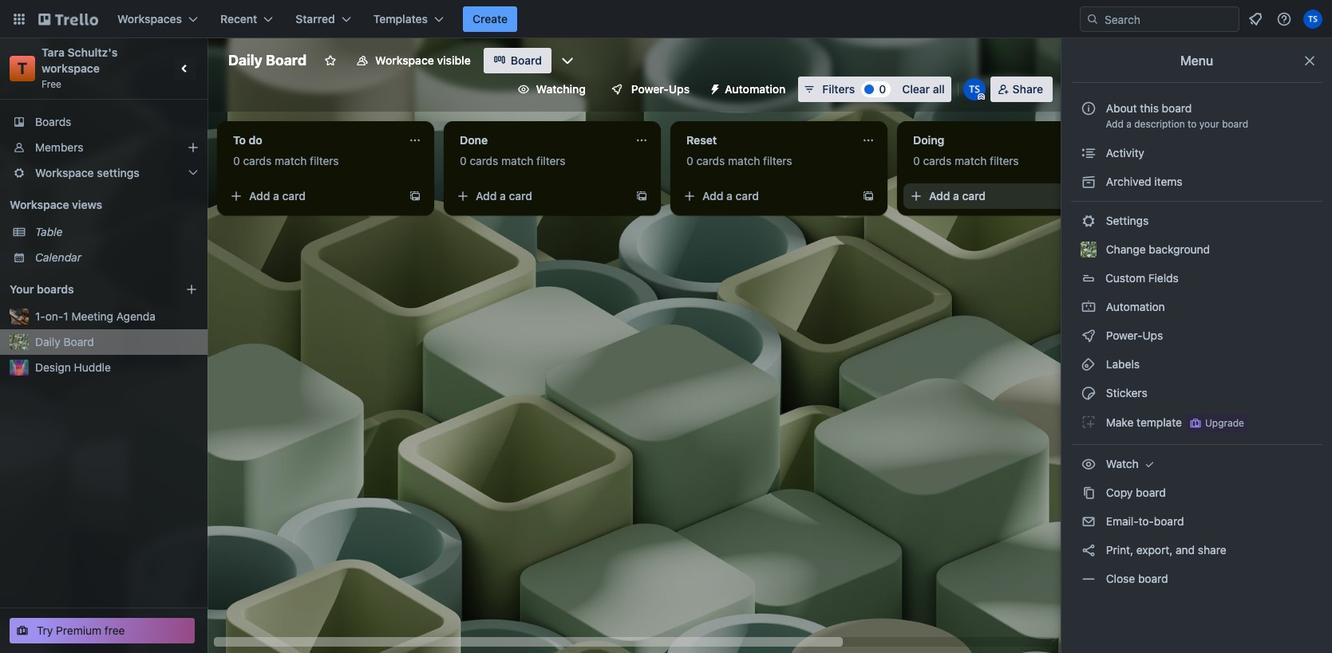 Task type: vqa. For each thing, say whether or not it's contained in the screenshot.
template board icon
no



Task type: describe. For each thing, give the bounding box(es) containing it.
tara schultz's workspace link
[[42, 45, 120, 75]]

watch
[[1103, 457, 1142, 471]]

on-
[[45, 310, 63, 323]]

members
[[35, 140, 83, 154]]

watch link
[[1071, 452, 1322, 477]]

automation inside button
[[725, 82, 786, 96]]

calendar link
[[35, 250, 198, 266]]

email-to-board link
[[1071, 509, 1322, 535]]

try premium free button
[[10, 619, 195, 644]]

0 horizontal spatial daily
[[35, 335, 60, 349]]

create button
[[463, 6, 517, 32]]

boards link
[[0, 109, 208, 135]]

sm image for watch
[[1081, 457, 1097, 472]]

visible
[[437, 53, 471, 67]]

settings
[[1103, 214, 1149, 227]]

agenda
[[116, 310, 156, 323]]

workspace for workspace settings
[[35, 166, 94, 180]]

sm image for settings
[[1081, 213, 1097, 229]]

watching
[[536, 82, 586, 96]]

doing 0 cards match filters
[[913, 133, 1019, 168]]

description
[[1134, 118, 1185, 130]]

workspace for workspace views
[[10, 198, 69, 211]]

board inside text field
[[266, 52, 307, 69]]

match inside doing 0 cards match filters
[[955, 154, 987, 168]]

all
[[933, 82, 945, 96]]

power-ups link
[[1071, 323, 1322, 349]]

sm image for close board
[[1081, 571, 1097, 587]]

4 add a card button from the left
[[903, 184, 1082, 209]]

1-
[[35, 310, 45, 323]]

add board image
[[185, 283, 198, 296]]

automation link
[[1071, 295, 1322, 320]]

filters inside doing 0 cards match filters
[[990, 154, 1019, 168]]

reset
[[686, 133, 717, 147]]

copy board
[[1103, 486, 1166, 500]]

settings
[[97, 166, 140, 180]]

to
[[233, 133, 246, 147]]

table
[[35, 225, 63, 239]]

try
[[37, 624, 53, 638]]

boards
[[35, 115, 71, 128]]

free
[[104, 624, 125, 638]]

create from template… image for 2nd add a card 'button' from right
[[862, 190, 875, 203]]

workspace visible button
[[346, 48, 480, 73]]

export,
[[1136, 544, 1173, 557]]

create
[[473, 12, 508, 26]]

add inside about this board add a description to your board
[[1106, 118, 1124, 130]]

templates button
[[364, 6, 453, 32]]

sm image for print, export, and share
[[1081, 543, 1097, 559]]

add a card for first add a card 'button'
[[249, 189, 306, 203]]

board right your
[[1222, 118, 1248, 130]]

starred button
[[286, 6, 361, 32]]

close board
[[1103, 572, 1168, 586]]

huddle
[[74, 361, 111, 374]]

0 left the clear
[[879, 82, 886, 96]]

t link
[[10, 56, 35, 81]]

clear all
[[902, 82, 945, 96]]

To do text field
[[223, 128, 399, 153]]

1 horizontal spatial power-
[[1106, 329, 1143, 342]]

sm image for activity
[[1081, 145, 1097, 161]]

template
[[1137, 416, 1182, 429]]

create from template… image
[[635, 190, 648, 203]]

your boards with 3 items element
[[10, 280, 161, 299]]

0 horizontal spatial board
[[63, 335, 94, 349]]

daily inside board name text field
[[228, 52, 262, 69]]

customize views image
[[559, 53, 575, 69]]

Reset text field
[[677, 128, 852, 153]]

sm image inside watch "link"
[[1142, 457, 1158, 472]]

to-
[[1138, 515, 1154, 528]]

sm image for labels
[[1081, 357, 1097, 373]]

0 cards match filters for done
[[460, 154, 566, 168]]

Board name text field
[[220, 48, 315, 73]]

a for first add a card 'button'
[[273, 189, 279, 203]]

done
[[460, 133, 488, 147]]

custom fields
[[1105, 271, 1179, 285]]

3 add a card button from the left
[[677, 184, 856, 209]]

match for done
[[501, 154, 533, 168]]

sm image for make template
[[1081, 414, 1097, 430]]

2 horizontal spatial board
[[511, 53, 542, 67]]

a for 1st add a card 'button' from right
[[953, 189, 959, 203]]

background
[[1149, 243, 1210, 256]]

table link
[[35, 224, 198, 240]]

0 for done
[[460, 154, 467, 168]]

sm image for power-ups
[[1081, 328, 1097, 344]]

card for 3rd add a card 'button' from the right
[[509, 189, 532, 203]]

design huddle link
[[35, 360, 198, 376]]

close
[[1106, 572, 1135, 586]]

change background
[[1103, 243, 1210, 256]]

your
[[1199, 118, 1219, 130]]

print, export, and share
[[1103, 544, 1226, 557]]

cards for reset
[[696, 154, 725, 168]]

archived
[[1106, 175, 1151, 188]]

your
[[10, 283, 34, 296]]

filters for reset
[[763, 154, 792, 168]]

about
[[1106, 101, 1137, 115]]

schultz's
[[68, 45, 118, 59]]

copy
[[1106, 486, 1133, 500]]

labels
[[1103, 358, 1140, 371]]

try premium free
[[37, 624, 125, 638]]

change background link
[[1071, 237, 1322, 263]]

add for 3rd add a card 'button' from the right
[[476, 189, 497, 203]]

email-
[[1106, 515, 1138, 528]]

board up to
[[1162, 101, 1192, 115]]

members link
[[0, 135, 208, 160]]

cards for to do
[[243, 154, 272, 168]]

power-ups button
[[599, 77, 699, 102]]

this member is an admin of this board. image
[[977, 93, 985, 101]]

match for to do
[[275, 154, 307, 168]]

this
[[1140, 101, 1159, 115]]

add a card for 2nd add a card 'button' from right
[[702, 189, 759, 203]]

workspaces button
[[108, 6, 208, 32]]

0 inside doing 0 cards match filters
[[913, 154, 920, 168]]

filters
[[822, 82, 855, 96]]



Task type: locate. For each thing, give the bounding box(es) containing it.
workspace views
[[10, 198, 102, 211]]

match
[[275, 154, 307, 168], [501, 154, 533, 168], [728, 154, 760, 168], [955, 154, 987, 168]]

sm image inside copy board link
[[1081, 485, 1097, 501]]

1 horizontal spatial automation
[[1103, 300, 1165, 314]]

add a card button down to do text box
[[223, 184, 402, 209]]

views
[[72, 198, 102, 211]]

tara schultz's workspace free
[[42, 45, 120, 90]]

1 horizontal spatial power-ups
[[1103, 329, 1166, 342]]

board up print, export, and share
[[1154, 515, 1184, 528]]

board down export,
[[1138, 572, 1168, 586]]

0 cards match filters down to do text box
[[233, 154, 339, 168]]

daily down "recent" popup button
[[228, 52, 262, 69]]

0 horizontal spatial automation
[[725, 82, 786, 96]]

star or unstar board image
[[324, 54, 337, 67]]

add
[[1106, 118, 1124, 130], [249, 189, 270, 203], [476, 189, 497, 203], [702, 189, 723, 203], [929, 189, 950, 203]]

items
[[1154, 175, 1182, 188]]

0 vertical spatial workspace
[[375, 53, 434, 67]]

0 horizontal spatial power-
[[631, 82, 669, 96]]

filters for done
[[536, 154, 566, 168]]

workspace navigation collapse icon image
[[174, 57, 196, 80]]

add a card down reset
[[702, 189, 759, 203]]

1-on-1 meeting agenda link
[[35, 309, 198, 325]]

do
[[249, 133, 262, 147]]

Done text field
[[450, 128, 626, 153]]

power-ups
[[631, 82, 690, 96], [1103, 329, 1166, 342]]

a down reset text box
[[726, 189, 733, 203]]

match down reset text box
[[728, 154, 760, 168]]

doing
[[913, 133, 944, 147]]

cards down reset
[[696, 154, 725, 168]]

3 filters from the left
[[763, 154, 792, 168]]

0 cards match filters
[[233, 154, 339, 168], [460, 154, 566, 168], [686, 154, 792, 168]]

card down reset text box
[[735, 189, 759, 203]]

ups down automation link
[[1143, 329, 1163, 342]]

a
[[1126, 118, 1132, 130], [273, 189, 279, 203], [500, 189, 506, 203], [726, 189, 733, 203], [953, 189, 959, 203]]

daily board down "recent" popup button
[[228, 52, 307, 69]]

Doing text field
[[903, 128, 1079, 153]]

upgrade
[[1205, 417, 1244, 429]]

0 horizontal spatial 0 cards match filters
[[233, 154, 339, 168]]

card down done text box in the top left of the page
[[509, 189, 532, 203]]

a down to do text box
[[273, 189, 279, 203]]

0 horizontal spatial ups
[[669, 82, 690, 96]]

a down done text box in the top left of the page
[[500, 189, 506, 203]]

1 cards from the left
[[243, 154, 272, 168]]

open information menu image
[[1276, 11, 1292, 27]]

power- inside button
[[631, 82, 669, 96]]

clear all button
[[896, 77, 951, 102]]

cards down done
[[470, 154, 498, 168]]

0 for to do
[[233, 154, 240, 168]]

1 card from the left
[[282, 189, 306, 203]]

0 down done
[[460, 154, 467, 168]]

starred
[[296, 12, 335, 26]]

0 notifications image
[[1246, 10, 1265, 29]]

4 cards from the left
[[923, 154, 952, 168]]

4 filters from the left
[[990, 154, 1019, 168]]

close board link
[[1071, 567, 1322, 592]]

sm image for automation
[[1081, 299, 1097, 315]]

a down about
[[1126, 118, 1132, 130]]

sm image inside automation button
[[702, 77, 725, 99]]

sm image inside settings link
[[1081, 213, 1097, 229]]

filters down done text box in the top left of the page
[[536, 154, 566, 168]]

1 vertical spatial workspace
[[35, 166, 94, 180]]

power-ups inside button
[[631, 82, 690, 96]]

design
[[35, 361, 71, 374]]

2 card from the left
[[509, 189, 532, 203]]

0 for reset
[[686, 154, 693, 168]]

workspace settings button
[[0, 160, 208, 186]]

sm image inside the 'close board' link
[[1081, 571, 1097, 587]]

workspace inside popup button
[[35, 166, 94, 180]]

board up 'to-'
[[1136, 486, 1166, 500]]

daily board link
[[35, 334, 198, 350]]

add a card button down doing 0 cards match filters
[[903, 184, 1082, 209]]

1 0 cards match filters from the left
[[233, 154, 339, 168]]

activity
[[1103, 146, 1144, 160]]

1 vertical spatial automation
[[1103, 300, 1165, 314]]

sm image for stickers
[[1081, 385, 1097, 401]]

filters down reset text box
[[763, 154, 792, 168]]

0 cards match filters down done text box in the top left of the page
[[460, 154, 566, 168]]

1 horizontal spatial ups
[[1143, 329, 1163, 342]]

board link
[[483, 48, 551, 73]]

match down to do text box
[[275, 154, 307, 168]]

add a card for 3rd add a card 'button' from the right
[[476, 189, 532, 203]]

2 vertical spatial workspace
[[10, 198, 69, 211]]

workspace down templates dropdown button
[[375, 53, 434, 67]]

tara schultz (taraschultz7) image
[[963, 78, 985, 101]]

activity link
[[1071, 140, 1322, 166]]

4 add a card from the left
[[929, 189, 986, 203]]

0 cards match filters for reset
[[686, 154, 792, 168]]

print, export, and share link
[[1071, 538, 1322, 563]]

0 vertical spatial daily board
[[228, 52, 307, 69]]

0 vertical spatial automation
[[725, 82, 786, 96]]

match for reset
[[728, 154, 760, 168]]

3 match from the left
[[728, 154, 760, 168]]

sm image inside the archived items link
[[1081, 174, 1097, 190]]

a down doing 0 cards match filters
[[953, 189, 959, 203]]

0 vertical spatial power-
[[631, 82, 669, 96]]

sm image for archived items
[[1081, 174, 1097, 190]]

0 horizontal spatial create from template… image
[[409, 190, 421, 203]]

meeting
[[71, 310, 113, 323]]

make
[[1106, 416, 1134, 429]]

2 0 cards match filters from the left
[[460, 154, 566, 168]]

power- up labels
[[1106, 329, 1143, 342]]

1 horizontal spatial board
[[266, 52, 307, 69]]

cards inside doing 0 cards match filters
[[923, 154, 952, 168]]

add down do
[[249, 189, 270, 203]]

2 filters from the left
[[536, 154, 566, 168]]

2 add a card from the left
[[476, 189, 532, 203]]

automation up reset text box
[[725, 82, 786, 96]]

clear
[[902, 82, 930, 96]]

filters down doing text field
[[990, 154, 1019, 168]]

sm image inside labels link
[[1081, 357, 1097, 373]]

back to home image
[[38, 6, 98, 32]]

add for 2nd add a card 'button' from right
[[702, 189, 723, 203]]

custom
[[1105, 271, 1145, 285]]

make template
[[1103, 416, 1182, 429]]

0 vertical spatial power-ups
[[631, 82, 690, 96]]

board up watching button
[[511, 53, 542, 67]]

and
[[1176, 544, 1195, 557]]

0 vertical spatial ups
[[669, 82, 690, 96]]

board left star or unstar board image
[[266, 52, 307, 69]]

calendar
[[35, 251, 81, 264]]

2 add a card button from the left
[[450, 184, 629, 209]]

tara schultz (taraschultz7) image
[[1303, 10, 1322, 29]]

3 add a card from the left
[[702, 189, 759, 203]]

board up design huddle at left
[[63, 335, 94, 349]]

cards down 'doing'
[[923, 154, 952, 168]]

share button
[[990, 77, 1053, 102]]

power-ups up reset
[[631, 82, 690, 96]]

sm image left email-
[[1081, 514, 1097, 530]]

0 cards match filters down reset text box
[[686, 154, 792, 168]]

workspace for workspace visible
[[375, 53, 434, 67]]

1 match from the left
[[275, 154, 307, 168]]

2 cards from the left
[[470, 154, 498, 168]]

match down doing text field
[[955, 154, 987, 168]]

workspace settings
[[35, 166, 140, 180]]

add a card for 1st add a card 'button' from right
[[929, 189, 986, 203]]

templates
[[373, 12, 428, 26]]

add down about
[[1106, 118, 1124, 130]]

0 horizontal spatial power-ups
[[631, 82, 690, 96]]

1 vertical spatial power-ups
[[1103, 329, 1166, 342]]

recent button
[[211, 6, 283, 32]]

filters for to do
[[310, 154, 339, 168]]

sm image inside print, export, and share link
[[1081, 543, 1097, 559]]

add a card button down reset text box
[[677, 184, 856, 209]]

3 0 cards match filters from the left
[[686, 154, 792, 168]]

workspace
[[375, 53, 434, 67], [35, 166, 94, 180], [10, 198, 69, 211]]

add a card down done
[[476, 189, 532, 203]]

card for 2nd add a card 'button' from right
[[735, 189, 759, 203]]

add a card down doing 0 cards match filters
[[929, 189, 986, 203]]

workspace inside button
[[375, 53, 434, 67]]

stickers
[[1103, 386, 1147, 400]]

workspace visible
[[375, 53, 471, 67]]

1 vertical spatial ups
[[1143, 329, 1163, 342]]

power- down primary "element" at the top
[[631, 82, 669, 96]]

1 add a card from the left
[[249, 189, 306, 203]]

automation button
[[702, 77, 795, 102]]

cards for done
[[470, 154, 498, 168]]

free
[[42, 78, 61, 90]]

daily board down 1
[[35, 335, 94, 349]]

0 cards match filters for to do
[[233, 154, 339, 168]]

about this board add a description to your board
[[1106, 101, 1248, 130]]

3 card from the left
[[735, 189, 759, 203]]

workspace
[[42, 61, 100, 75]]

card
[[282, 189, 306, 203], [509, 189, 532, 203], [735, 189, 759, 203], [962, 189, 986, 203]]

2 create from template… image from the left
[[862, 190, 875, 203]]

card down doing 0 cards match filters
[[962, 189, 986, 203]]

automation down custom fields
[[1103, 300, 1165, 314]]

4 match from the left
[[955, 154, 987, 168]]

1 horizontal spatial daily
[[228, 52, 262, 69]]

sm image inside power-ups link
[[1081, 328, 1097, 344]]

1 vertical spatial daily board
[[35, 335, 94, 349]]

sm image up reset
[[702, 77, 725, 99]]

daily board
[[228, 52, 307, 69], [35, 335, 94, 349]]

share
[[1013, 82, 1043, 96]]

boards
[[37, 283, 74, 296]]

recent
[[220, 12, 257, 26]]

filters
[[310, 154, 339, 168], [536, 154, 566, 168], [763, 154, 792, 168], [990, 154, 1019, 168]]

sm image left watch at the right of the page
[[1081, 457, 1097, 472]]

1 filters from the left
[[310, 154, 339, 168]]

4 card from the left
[[962, 189, 986, 203]]

tara
[[42, 45, 65, 59]]

0 down reset
[[686, 154, 693, 168]]

workspace up table
[[10, 198, 69, 211]]

sm image for copy board
[[1081, 485, 1097, 501]]

sm image inside watch "link"
[[1081, 457, 1097, 472]]

custom fields button
[[1071, 266, 1322, 291]]

3 cards from the left
[[696, 154, 725, 168]]

a inside about this board add a description to your board
[[1126, 118, 1132, 130]]

sm image
[[1081, 145, 1097, 161], [1081, 174, 1097, 190], [1081, 213, 1097, 229], [1081, 299, 1097, 315], [1081, 328, 1097, 344], [1081, 357, 1097, 373], [1081, 385, 1097, 401], [1142, 457, 1158, 472], [1081, 485, 1097, 501], [1081, 543, 1097, 559]]

change
[[1106, 243, 1146, 256]]

2 match from the left
[[501, 154, 533, 168]]

1 vertical spatial daily
[[35, 335, 60, 349]]

0 down 'doing'
[[913, 154, 920, 168]]

primary element
[[0, 0, 1332, 38]]

add for first add a card 'button'
[[249, 189, 270, 203]]

ups
[[669, 82, 690, 96], [1143, 329, 1163, 342]]

2 horizontal spatial 0 cards match filters
[[686, 154, 792, 168]]

settings link
[[1071, 208, 1322, 234]]

add down done
[[476, 189, 497, 203]]

add down doing 0 cards match filters
[[929, 189, 950, 203]]

0 down to
[[233, 154, 240, 168]]

add for 1st add a card 'button' from right
[[929, 189, 950, 203]]

design huddle
[[35, 361, 111, 374]]

ups inside button
[[669, 82, 690, 96]]

1 horizontal spatial daily board
[[228, 52, 307, 69]]

1-on-1 meeting agenda
[[35, 310, 156, 323]]

sm image for email-to-board
[[1081, 514, 1097, 530]]

Search field
[[1099, 7, 1239, 31]]

sm image inside automation link
[[1081, 299, 1097, 315]]

search image
[[1086, 13, 1099, 26]]

copy board link
[[1071, 480, 1322, 506]]

sm image
[[702, 77, 725, 99], [1081, 414, 1097, 430], [1081, 457, 1097, 472], [1081, 514, 1097, 530], [1081, 571, 1097, 587]]

workspaces
[[117, 12, 182, 26]]

ups up reset
[[669, 82, 690, 96]]

sm image left close
[[1081, 571, 1097, 587]]

create from template… image
[[409, 190, 421, 203], [862, 190, 875, 203]]

card for first add a card 'button'
[[282, 189, 306, 203]]

1 horizontal spatial 0 cards match filters
[[460, 154, 566, 168]]

1 horizontal spatial create from template… image
[[862, 190, 875, 203]]

0 horizontal spatial daily board
[[35, 335, 94, 349]]

1 create from template… image from the left
[[409, 190, 421, 203]]

share
[[1198, 544, 1226, 557]]

power-ups up labels
[[1103, 329, 1166, 342]]

match down done text box in the top left of the page
[[501, 154, 533, 168]]

premium
[[56, 624, 101, 638]]

sm image left make
[[1081, 414, 1097, 430]]

filters down to do text box
[[310, 154, 339, 168]]

1 add a card button from the left
[[223, 184, 402, 209]]

add down reset
[[702, 189, 723, 203]]

fields
[[1148, 271, 1179, 285]]

card down to do text box
[[282, 189, 306, 203]]

menu
[[1180, 53, 1213, 68]]

sm image inside email-to-board link
[[1081, 514, 1097, 530]]

workspace down members
[[35, 166, 94, 180]]

add a card down do
[[249, 189, 306, 203]]

a for 3rd add a card 'button' from the right
[[500, 189, 506, 203]]

add a card button down done text box in the top left of the page
[[450, 184, 629, 209]]

automation
[[725, 82, 786, 96], [1103, 300, 1165, 314]]

card for 1st add a card 'button' from right
[[962, 189, 986, 203]]

sm image inside stickers link
[[1081, 385, 1097, 401]]

0 vertical spatial daily
[[228, 52, 262, 69]]

sm image inside activity link
[[1081, 145, 1097, 161]]

t
[[17, 59, 27, 77]]

daily up "design"
[[35, 335, 60, 349]]

daily board inside board name text field
[[228, 52, 307, 69]]

cards down do
[[243, 154, 272, 168]]

a for 2nd add a card 'button' from right
[[726, 189, 733, 203]]

archived items
[[1103, 175, 1182, 188]]

create from template… image for first add a card 'button'
[[409, 190, 421, 203]]

1 vertical spatial power-
[[1106, 329, 1143, 342]]



